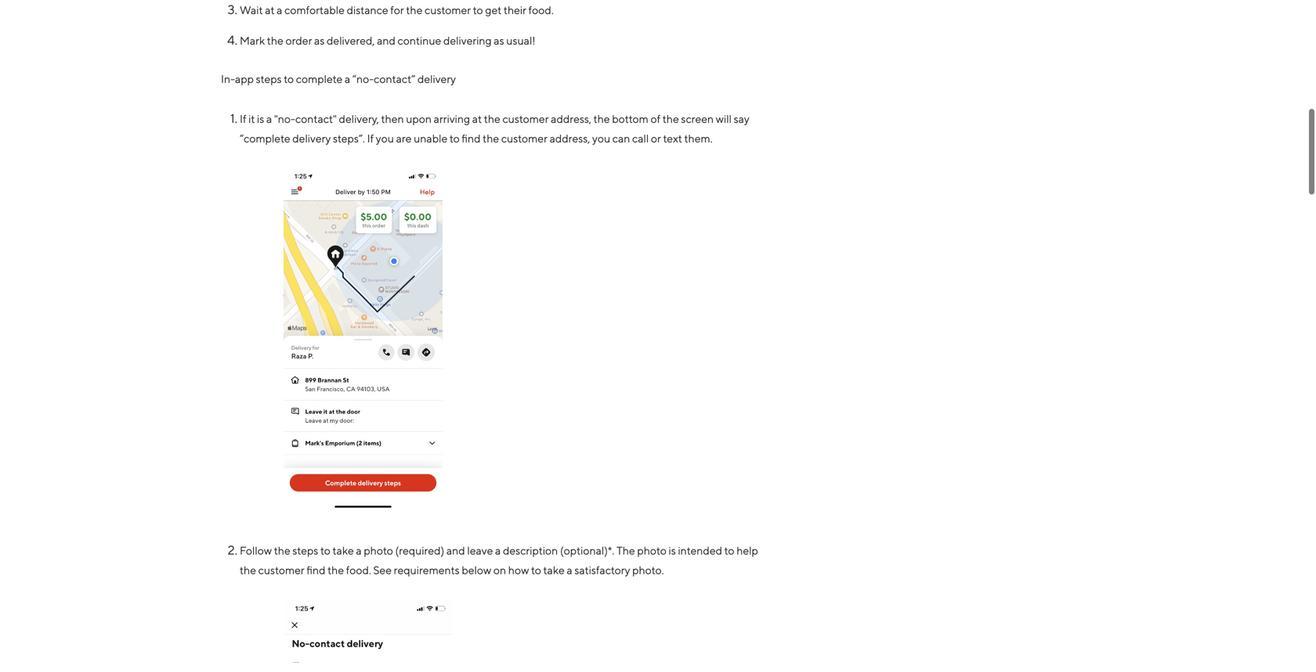 Task type: vqa. For each thing, say whether or not it's contained in the screenshot.
the top the to
no



Task type: locate. For each thing, give the bounding box(es) containing it.
at right wait
[[265, 4, 275, 16]]

1 vertical spatial take
[[544, 564, 565, 577]]

customer
[[425, 4, 471, 16], [503, 112, 549, 125], [502, 132, 548, 145], [258, 564, 305, 577]]

is right it
[[257, 112, 264, 125]]

you left can in the top left of the page
[[593, 132, 611, 145]]

1 horizontal spatial and
[[447, 545, 465, 558]]

as left usual!
[[494, 34, 505, 47]]

a left (required)
[[356, 545, 362, 558]]

at
[[265, 4, 275, 16], [473, 112, 482, 125]]

a
[[277, 4, 283, 16], [266, 112, 272, 125], [356, 545, 362, 558], [495, 545, 501, 558], [567, 564, 573, 577]]

photo up photo.
[[638, 545, 667, 558]]

0 horizontal spatial steps
[[256, 73, 282, 85]]

food. left see
[[346, 564, 371, 577]]

1 vertical spatial is
[[669, 545, 676, 558]]

1 horizontal spatial photo
[[638, 545, 667, 558]]

delivery inside 'if it is a "no-contact" delivery, then upon arriving at the customer address, the bottom of the screen will say "complete delivery steps". if you are unable to find the customer address, you can call or text them.'
[[293, 132, 331, 145]]

1 horizontal spatial delivery
[[418, 73, 456, 85]]

and
[[377, 34, 396, 47], [447, 545, 465, 558]]

delivery
[[418, 73, 456, 85], [293, 132, 331, 145]]

0 horizontal spatial find
[[307, 564, 326, 577]]

photo
[[364, 545, 393, 558], [638, 545, 667, 558]]

a inside 'if it is a "no-contact" delivery, then upon arriving at the customer address, the bottom of the screen will say "complete delivery steps". if you are unable to find the customer address, you can call or text them.'
[[266, 112, 272, 125]]

the right for
[[406, 4, 423, 16]]

to left help
[[725, 545, 735, 558]]

and down wait at a comfortable distance for the customer to get their food.
[[377, 34, 396, 47]]

follow
[[240, 545, 272, 558]]

their
[[504, 4, 527, 16]]

1 photo from the left
[[364, 545, 393, 558]]

you
[[376, 132, 394, 145], [593, 132, 611, 145]]

0 horizontal spatial food.
[[346, 564, 371, 577]]

0 horizontal spatial photo
[[364, 545, 393, 558]]

as right the order
[[314, 34, 325, 47]]

follow the steps to take a photo (required) and leave a description (optional)*. the photo is intended to help the customer find the food. see requirements below on how to take a satisfactory photo.
[[240, 545, 759, 577]]

say
[[734, 112, 750, 125]]

of
[[651, 112, 661, 125]]

screen
[[682, 112, 714, 125]]

if it is a "no-contact" delivery, then upon arriving at the customer address, the bottom of the screen will say "complete delivery steps". if you are unable to find the customer address, you can call or text them.
[[240, 112, 750, 145]]

0 vertical spatial food.
[[529, 4, 554, 16]]

the
[[617, 545, 636, 558]]

1 horizontal spatial is
[[669, 545, 676, 558]]

intended
[[678, 545, 723, 558]]

if left it
[[240, 112, 247, 125]]

find inside follow the steps to take a photo (required) and leave a description (optional)*. the photo is intended to help the customer find the food. see requirements below on how to take a satisfactory photo.
[[307, 564, 326, 577]]

0 horizontal spatial delivery
[[293, 132, 331, 145]]

1 vertical spatial user-added image image
[[284, 599, 453, 664]]

photo up see
[[364, 545, 393, 558]]

description
[[503, 545, 558, 558]]

"no-
[[274, 112, 296, 125]]

wait
[[240, 4, 263, 16]]

2 you from the left
[[593, 132, 611, 145]]

to left get
[[473, 4, 483, 16]]

1 horizontal spatial you
[[593, 132, 611, 145]]

delivery down the continue at top left
[[418, 73, 456, 85]]

the left bottom
[[594, 112, 610, 125]]

to
[[473, 4, 483, 16], [284, 73, 294, 85], [450, 132, 460, 145], [321, 545, 331, 558], [725, 545, 735, 558], [531, 564, 542, 577]]

2 user-added image image from the top
[[284, 599, 453, 664]]

steps right app
[[256, 73, 282, 85]]

0 vertical spatial user-added image image
[[284, 167, 443, 512]]

and inside follow the steps to take a photo (required) and leave a description (optional)*. the photo is intended to help the customer find the food. see requirements below on how to take a satisfactory photo.
[[447, 545, 465, 558]]

find down arriving
[[462, 132, 481, 145]]

0 vertical spatial at
[[265, 4, 275, 16]]

1 vertical spatial at
[[473, 112, 482, 125]]

take left (required)
[[333, 545, 354, 558]]

a "no-
[[345, 73, 374, 85]]

for
[[391, 4, 404, 16]]

(optional)*.
[[560, 545, 615, 558]]

address, left bottom
[[551, 112, 592, 125]]

0 vertical spatial and
[[377, 34, 396, 47]]

0 vertical spatial is
[[257, 112, 264, 125]]

mark the order as delivered, and continue delivering as usual!
[[240, 34, 536, 47]]

as
[[314, 34, 325, 47], [494, 34, 505, 47]]

distance
[[347, 4, 389, 16]]

them.
[[685, 132, 713, 145]]

food. right their
[[529, 4, 554, 16]]

1 horizontal spatial steps
[[293, 545, 319, 558]]

food.
[[529, 4, 554, 16], [346, 564, 371, 577]]

delivery down contact"
[[293, 132, 331, 145]]

1 vertical spatial if
[[367, 132, 374, 145]]

order
[[286, 34, 312, 47]]

delivered,
[[327, 34, 375, 47]]

app
[[235, 73, 254, 85]]

steps inside follow the steps to take a photo (required) and leave a description (optional)*. the photo is intended to help the customer find the food. see requirements below on how to take a satisfactory photo.
[[293, 545, 319, 558]]

the
[[406, 4, 423, 16], [267, 34, 284, 47], [484, 112, 501, 125], [594, 112, 610, 125], [663, 112, 679, 125], [483, 132, 499, 145], [274, 545, 291, 558], [240, 564, 256, 577], [328, 564, 344, 577]]

1 horizontal spatial at
[[473, 112, 482, 125]]

0 vertical spatial take
[[333, 545, 354, 558]]

you left are
[[376, 132, 394, 145]]

0 horizontal spatial is
[[257, 112, 264, 125]]

the right of
[[663, 112, 679, 125]]

if
[[240, 112, 247, 125], [367, 132, 374, 145]]

2 as from the left
[[494, 34, 505, 47]]

0 horizontal spatial you
[[376, 132, 394, 145]]

to down arriving
[[450, 132, 460, 145]]

steps right 'follow'
[[293, 545, 319, 558]]

the right arriving
[[484, 112, 501, 125]]

steps
[[256, 73, 282, 85], [293, 545, 319, 558]]

bottom
[[612, 112, 649, 125]]

1 vertical spatial steps
[[293, 545, 319, 558]]

0 horizontal spatial as
[[314, 34, 325, 47]]

0 vertical spatial find
[[462, 132, 481, 145]]

0 vertical spatial address,
[[551, 112, 592, 125]]

address, left can in the top left of the page
[[550, 132, 591, 145]]

1 vertical spatial find
[[307, 564, 326, 577]]

0 vertical spatial steps
[[256, 73, 282, 85]]

0 horizontal spatial take
[[333, 545, 354, 558]]

user-added image image
[[284, 167, 443, 512], [284, 599, 453, 664]]

if right steps". in the left of the page
[[367, 132, 374, 145]]

a left "no-
[[266, 112, 272, 125]]

below
[[462, 564, 492, 577]]

the right mark
[[267, 34, 284, 47]]

the right unable
[[483, 132, 499, 145]]

1 vertical spatial food.
[[346, 564, 371, 577]]

take down 'description'
[[544, 564, 565, 577]]

address,
[[551, 112, 592, 125], [550, 132, 591, 145]]

is left intended
[[669, 545, 676, 558]]

on
[[494, 564, 507, 577]]

help
[[737, 545, 759, 558]]

is inside 'if it is a "no-contact" delivery, then upon arriving at the customer address, the bottom of the screen will say "complete delivery steps". if you are unable to find the customer address, you can call or text them.'
[[257, 112, 264, 125]]

find
[[462, 132, 481, 145], [307, 564, 326, 577]]

contact"
[[296, 112, 337, 125]]

"complete
[[240, 132, 291, 145]]

the down 'follow'
[[240, 564, 256, 577]]

1 horizontal spatial as
[[494, 34, 505, 47]]

complete
[[296, 73, 343, 85]]

find left see
[[307, 564, 326, 577]]

take
[[333, 545, 354, 558], [544, 564, 565, 577]]

1 vertical spatial and
[[447, 545, 465, 558]]

wait at a comfortable distance for the customer to get their food.
[[240, 4, 554, 16]]

0 vertical spatial if
[[240, 112, 247, 125]]

1 horizontal spatial food.
[[529, 4, 554, 16]]

steps for app
[[256, 73, 282, 85]]

1 horizontal spatial find
[[462, 132, 481, 145]]

is
[[257, 112, 264, 125], [669, 545, 676, 558]]

(required)
[[396, 545, 445, 558]]

and left leave
[[447, 545, 465, 558]]

at right arriving
[[473, 112, 482, 125]]

1 vertical spatial delivery
[[293, 132, 331, 145]]

delivery,
[[339, 112, 379, 125]]



Task type: describe. For each thing, give the bounding box(es) containing it.
0 vertical spatial delivery
[[418, 73, 456, 85]]

can
[[613, 132, 631, 145]]

satisfactory
[[575, 564, 631, 577]]

call
[[633, 132, 649, 145]]

upon
[[406, 112, 432, 125]]

it
[[249, 112, 255, 125]]

mark
[[240, 34, 265, 47]]

comfortable
[[285, 4, 345, 16]]

arriving
[[434, 112, 470, 125]]

a right leave
[[495, 545, 501, 558]]

1 as from the left
[[314, 34, 325, 47]]

to left complete
[[284, 73, 294, 85]]

2 photo from the left
[[638, 545, 667, 558]]

0 horizontal spatial if
[[240, 112, 247, 125]]

0 horizontal spatial at
[[265, 4, 275, 16]]

how
[[509, 564, 529, 577]]

steps".
[[333, 132, 365, 145]]

is inside follow the steps to take a photo (required) and leave a description (optional)*. the photo is intended to help the customer find the food. see requirements below on how to take a satisfactory photo.
[[669, 545, 676, 558]]

are
[[396, 132, 412, 145]]

to right how
[[531, 564, 542, 577]]

in-
[[221, 73, 235, 85]]

text
[[664, 132, 683, 145]]

0 horizontal spatial and
[[377, 34, 396, 47]]

at inside 'if it is a "no-contact" delivery, then upon arriving at the customer address, the bottom of the screen will say "complete delivery steps". if you are unable to find the customer address, you can call or text them.'
[[473, 112, 482, 125]]

1 horizontal spatial take
[[544, 564, 565, 577]]

unable
[[414, 132, 448, 145]]

find inside 'if it is a "no-contact" delivery, then upon arriving at the customer address, the bottom of the screen will say "complete delivery steps". if you are unable to find the customer address, you can call or text them.'
[[462, 132, 481, 145]]

the left see
[[328, 564, 344, 577]]

in-app steps to complete a "no-contact" delivery
[[221, 73, 458, 85]]

1 user-added image image from the top
[[284, 167, 443, 512]]

customer inside follow the steps to take a photo (required) and leave a description (optional)*. the photo is intended to help the customer find the food. see requirements below on how to take a satisfactory photo.
[[258, 564, 305, 577]]

to inside 'if it is a "no-contact" delivery, then upon arriving at the customer address, the bottom of the screen will say "complete delivery steps". if you are unable to find the customer address, you can call or text them.'
[[450, 132, 460, 145]]

the right 'follow'
[[274, 545, 291, 558]]

contact"
[[374, 73, 416, 85]]

requirements
[[394, 564, 460, 577]]

a down (optional)*.
[[567, 564, 573, 577]]

see
[[374, 564, 392, 577]]

to right 'follow'
[[321, 545, 331, 558]]

get
[[485, 4, 502, 16]]

or
[[651, 132, 662, 145]]

delivering
[[444, 34, 492, 47]]

1 horizontal spatial if
[[367, 132, 374, 145]]

continue
[[398, 34, 442, 47]]

usual!
[[507, 34, 536, 47]]

a right wait
[[277, 4, 283, 16]]

will
[[716, 112, 732, 125]]

steps for the
[[293, 545, 319, 558]]

food. inside follow the steps to take a photo (required) and leave a description (optional)*. the photo is intended to help the customer find the food. see requirements below on how to take a satisfactory photo.
[[346, 564, 371, 577]]

1 you from the left
[[376, 132, 394, 145]]

1 vertical spatial address,
[[550, 132, 591, 145]]

photo.
[[633, 564, 664, 577]]

then
[[381, 112, 404, 125]]

leave
[[468, 545, 493, 558]]



